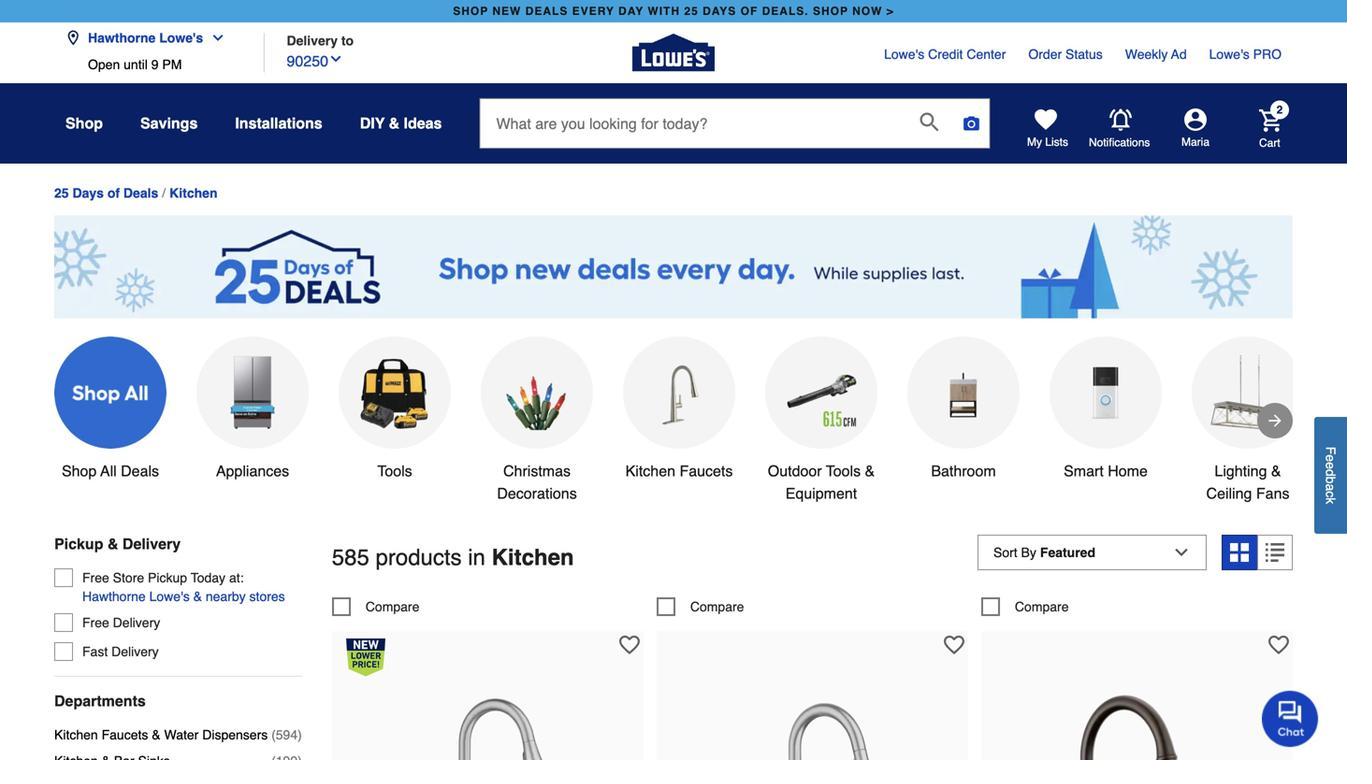 Task type: locate. For each thing, give the bounding box(es) containing it.
deals
[[526, 5, 568, 18]]

grid view image
[[1230, 544, 1249, 562]]

25 left days
[[54, 186, 69, 201]]

camera image
[[962, 114, 981, 133]]

chevron down image inside 90250 button
[[328, 51, 343, 66]]

delivery to
[[287, 33, 354, 48]]

free store pickup today at:
[[82, 571, 244, 586]]

0 vertical spatial shop
[[65, 115, 103, 132]]

shop
[[65, 115, 103, 132], [62, 463, 97, 480]]

days
[[72, 186, 104, 201]]

tools
[[377, 463, 412, 480], [826, 463, 861, 480]]

hawthorne for hawthorne lowe's
[[88, 30, 156, 45]]

moen georgene spot resist stainless single handle pull-down kitchen faucet with deck plate image
[[385, 693, 591, 761]]

kitchen
[[170, 186, 218, 201], [626, 463, 676, 480], [492, 545, 574, 571], [54, 728, 98, 743]]

search image
[[920, 113, 939, 131]]

lowe's pro
[[1210, 47, 1282, 62]]

maria button
[[1151, 109, 1241, 150]]

shop new deals every day with 25 days of deals. shop now >
[[453, 5, 894, 18]]

shop down open at left
[[65, 115, 103, 132]]

departments element
[[54, 692, 302, 711]]

25 inside 25 days of deals / kitchen
[[54, 186, 69, 201]]

1 horizontal spatial pickup
[[148, 571, 187, 586]]

0 vertical spatial 25
[[684, 5, 699, 18]]

christmas decorations button
[[481, 337, 593, 505]]

notifications
[[1089, 136, 1150, 149]]

christmas decorations image
[[500, 356, 575, 430]]

location image
[[65, 30, 80, 45]]

1 vertical spatial free
[[82, 616, 109, 631]]

2 compare from the left
[[690, 600, 744, 615]]

0 horizontal spatial tools
[[377, 463, 412, 480]]

equipment
[[786, 485, 857, 503]]

Search Query text field
[[480, 99, 905, 148]]

2 tools from the left
[[826, 463, 861, 480]]

with
[[648, 5, 680, 18]]

0 horizontal spatial shop
[[453, 5, 489, 18]]

today
[[191, 571, 226, 586]]

1 vertical spatial chevron down image
[[328, 51, 343, 66]]

faucets inside button
[[680, 463, 733, 480]]

tools up equipment
[[826, 463, 861, 480]]

shop left all
[[62, 463, 97, 480]]

0 vertical spatial free
[[82, 571, 109, 586]]

25 days of deals. shop new deals every day. while supplies last. image
[[54, 216, 1293, 319]]

deals
[[123, 186, 158, 201], [121, 463, 159, 480]]

compare for 1000957192 element
[[366, 600, 420, 615]]

appliances
[[216, 463, 289, 480]]

day
[[619, 5, 644, 18]]

hawthorne down store
[[82, 590, 146, 605]]

0 horizontal spatial heart outline image
[[944, 635, 965, 656]]

compare inside 1001327070 element
[[690, 600, 744, 615]]

outdoor tools & equipment
[[768, 463, 875, 503]]

installations
[[235, 115, 323, 132]]

1 vertical spatial hawthorne
[[82, 590, 146, 605]]

None search field
[[480, 98, 990, 166]]

delivery up fast delivery
[[113, 616, 160, 631]]

90250 button
[[287, 48, 343, 73]]

lowe's
[[159, 30, 203, 45], [884, 47, 925, 62], [1210, 47, 1250, 62], [149, 590, 190, 605]]

maria
[[1182, 136, 1210, 149]]

kitchen faucets & water dispensers ( 594 )
[[54, 728, 302, 743]]

25
[[684, 5, 699, 18], [54, 186, 69, 201]]

compare
[[366, 600, 420, 615], [690, 600, 744, 615], [1015, 600, 1069, 615]]

kitchen faucets button
[[623, 337, 735, 483]]

heart outline image
[[944, 635, 965, 656], [1269, 635, 1289, 656]]

lowe's credit center
[[884, 47, 1006, 62]]

free for free delivery
[[82, 616, 109, 631]]

25 days of deals link
[[54, 186, 158, 201]]

lowe's pro link
[[1210, 45, 1282, 64]]

chat invite button image
[[1262, 691, 1319, 748]]

0 vertical spatial faucets
[[680, 463, 733, 480]]

delivery up free store pickup today at:
[[122, 536, 181, 553]]

(
[[271, 728, 276, 743]]

tools down tools 'image'
[[377, 463, 412, 480]]

lowe's inside lowe's credit center link
[[884, 47, 925, 62]]

lowe's up pm
[[159, 30, 203, 45]]

1 heart outline image from the left
[[944, 635, 965, 656]]

tools image
[[357, 356, 432, 430]]

pickup up hawthorne lowe's & nearby stores button
[[148, 571, 187, 586]]

lowe's inside hawthorne lowe's & nearby stores button
[[149, 590, 190, 605]]

compare inside 5014593041 element
[[1015, 600, 1069, 615]]

0 horizontal spatial faucets
[[102, 728, 148, 743]]

weekly
[[1125, 47, 1168, 62]]

1 vertical spatial 25
[[54, 186, 69, 201]]

1 horizontal spatial heart outline image
[[1269, 635, 1289, 656]]

f e e d b a c k
[[1324, 447, 1339, 504]]

2 e from the top
[[1324, 462, 1339, 469]]

e up 'd'
[[1324, 455, 1339, 462]]

kitchen down kitchen faucets image
[[626, 463, 676, 480]]

lighting
[[1215, 463, 1267, 480]]

deals right all
[[121, 463, 159, 480]]

pickup down all
[[54, 536, 103, 553]]

shop inside button
[[62, 463, 97, 480]]

3 compare from the left
[[1015, 600, 1069, 615]]

deals left '/'
[[123, 186, 158, 201]]

savings button
[[140, 107, 198, 140]]

pickup
[[54, 536, 103, 553], [148, 571, 187, 586]]

fans
[[1257, 485, 1290, 503]]

christmas
[[503, 463, 571, 480]]

compare inside 1000957192 element
[[366, 600, 420, 615]]

0 horizontal spatial pickup
[[54, 536, 103, 553]]

kitchen right '/'
[[170, 186, 218, 201]]

faucets
[[680, 463, 733, 480], [102, 728, 148, 743]]

lowe's down free store pickup today at:
[[149, 590, 190, 605]]

lowe's left pro
[[1210, 47, 1250, 62]]

compare for 5014593041 element
[[1015, 600, 1069, 615]]

store
[[113, 571, 144, 586]]

1 vertical spatial shop
[[62, 463, 97, 480]]

center
[[967, 47, 1006, 62]]

1 horizontal spatial chevron down image
[[328, 51, 343, 66]]

departments
[[54, 693, 146, 710]]

0 horizontal spatial 25
[[54, 186, 69, 201]]

decorations
[[497, 485, 577, 503]]

& up fans
[[1272, 463, 1282, 480]]

delivery down free delivery
[[111, 645, 159, 660]]

days
[[703, 5, 737, 18]]

0 horizontal spatial chevron down image
[[203, 30, 226, 45]]

lowe's inside lowe's pro "link"
[[1210, 47, 1250, 62]]

e up b
[[1324, 462, 1339, 469]]

1 horizontal spatial 25
[[684, 5, 699, 18]]

free up fast
[[82, 616, 109, 631]]

ceiling
[[1207, 485, 1252, 503]]

chevron down image
[[203, 30, 226, 45], [328, 51, 343, 66]]

outdoor tools & equipment button
[[765, 337, 878, 505]]

& down the today
[[193, 590, 202, 605]]

1 free from the top
[[82, 571, 109, 586]]

2 heart outline image from the left
[[1269, 635, 1289, 656]]

shop new deals every day with 25 days of deals. shop now > link
[[449, 0, 898, 22]]

lists
[[1045, 136, 1069, 149]]

1 shop from the left
[[453, 5, 489, 18]]

&
[[389, 115, 400, 132], [865, 463, 875, 480], [1272, 463, 1282, 480], [108, 536, 118, 553], [193, 590, 202, 605], [152, 728, 161, 743]]

appliances image
[[215, 356, 290, 430]]

faucets down kitchen faucets image
[[680, 463, 733, 480]]

1 horizontal spatial shop
[[813, 5, 849, 18]]

25 right with
[[684, 5, 699, 18]]

faucets for kitchen faucets
[[680, 463, 733, 480]]

tools inside outdoor tools & equipment
[[826, 463, 861, 480]]

ad
[[1171, 47, 1187, 62]]

0 horizontal spatial compare
[[366, 600, 420, 615]]

0 vertical spatial hawthorne
[[88, 30, 156, 45]]

1 vertical spatial deals
[[121, 463, 159, 480]]

hawthorne up open until 9 pm
[[88, 30, 156, 45]]

0 vertical spatial pickup
[[54, 536, 103, 553]]

hawthorne
[[88, 30, 156, 45], [82, 590, 146, 605]]

585 products in kitchen
[[332, 545, 574, 571]]

delta alpen venetian bronze single handle pull-down kitchen faucet with deck plate and soap dispenser included image
[[1034, 693, 1240, 761]]

0 vertical spatial deals
[[123, 186, 158, 201]]

1 compare from the left
[[366, 600, 420, 615]]

hawthorne lowe's button
[[65, 19, 233, 57]]

order status link
[[1029, 45, 1103, 64]]

shop left now
[[813, 5, 849, 18]]

order status
[[1029, 47, 1103, 62]]

& right outdoor
[[865, 463, 875, 480]]

1 vertical spatial faucets
[[102, 728, 148, 743]]

lowe's left the credit
[[884, 47, 925, 62]]

1 horizontal spatial compare
[[690, 600, 744, 615]]

free for free store pickup today at:
[[82, 571, 109, 586]]

hawthorne lowe's & nearby stores button
[[82, 588, 285, 606]]

2 horizontal spatial compare
[[1015, 600, 1069, 615]]

home
[[1108, 463, 1148, 480]]

at:
[[229, 571, 244, 586]]

/
[[162, 186, 166, 201]]

until
[[124, 57, 148, 72]]

2 free from the top
[[82, 616, 109, 631]]

0 vertical spatial chevron down image
[[203, 30, 226, 45]]

1 horizontal spatial faucets
[[680, 463, 733, 480]]

free left store
[[82, 571, 109, 586]]

heart outline image
[[619, 635, 640, 656]]

lighting & ceiling fans image
[[1211, 356, 1286, 430]]

1 horizontal spatial tools
[[826, 463, 861, 480]]

pro
[[1254, 47, 1282, 62]]

christmas decorations
[[497, 463, 577, 503]]

& left water
[[152, 728, 161, 743]]

shop left new
[[453, 5, 489, 18]]

>
[[887, 5, 894, 18]]

faucets down 'departments'
[[102, 728, 148, 743]]



Task type: describe. For each thing, give the bounding box(es) containing it.
& inside the lighting & ceiling fans
[[1272, 463, 1282, 480]]

2
[[1277, 103, 1283, 116]]

1 tools from the left
[[377, 463, 412, 480]]

2 shop from the left
[[813, 5, 849, 18]]

& right diy in the top of the page
[[389, 115, 400, 132]]

smart home
[[1064, 463, 1148, 480]]

smart
[[1064, 463, 1104, 480]]

chevron down image inside hawthorne lowe's button
[[203, 30, 226, 45]]

kitchen inside button
[[626, 463, 676, 480]]

new
[[492, 5, 522, 18]]

of
[[741, 5, 758, 18]]

kitchen down 'departments'
[[54, 728, 98, 743]]

bathroom image
[[926, 356, 1001, 430]]

hawthorne lowe's
[[88, 30, 203, 45]]

my
[[1027, 136, 1042, 149]]

9
[[151, 57, 159, 72]]

stores
[[249, 590, 285, 605]]

f e e d b a c k button
[[1315, 417, 1347, 534]]

deals inside button
[[121, 463, 159, 480]]

installations button
[[235, 107, 323, 140]]

kitchen faucets image
[[642, 356, 717, 430]]

& up store
[[108, 536, 118, 553]]

5014593041 element
[[981, 598, 1069, 616]]

weekly ad link
[[1125, 45, 1187, 64]]

kitchen right "in"
[[492, 545, 574, 571]]

list view image
[[1266, 544, 1285, 562]]

savings
[[140, 115, 198, 132]]

fast
[[82, 645, 108, 660]]

tools button
[[339, 337, 451, 483]]

c
[[1324, 491, 1339, 498]]

nearby
[[206, 590, 246, 605]]

25 days of deals / kitchen
[[54, 186, 218, 201]]

faucets for kitchen faucets & water dispensers ( 594 )
[[102, 728, 148, 743]]

delivery up the 90250
[[287, 33, 338, 48]]

1001327070 element
[[657, 598, 744, 616]]

dispensers
[[202, 728, 268, 743]]

kitchen inside 25 days of deals / kitchen
[[170, 186, 218, 201]]

status
[[1066, 47, 1103, 62]]

shop button
[[65, 107, 103, 140]]

1 e from the top
[[1324, 455, 1339, 462]]

lowe's home improvement lists image
[[1035, 109, 1057, 131]]

open until 9 pm
[[88, 57, 182, 72]]

moen adler spot resist stainless single handle pull-down kitchen faucet with deck plate image
[[710, 693, 915, 761]]

my lists
[[1027, 136, 1069, 149]]

f
[[1324, 447, 1339, 455]]

arrow right image
[[1266, 412, 1285, 430]]

products
[[376, 545, 462, 571]]

lowe's home improvement logo image
[[633, 12, 715, 94]]

in
[[468, 545, 486, 571]]

every
[[572, 5, 615, 18]]

order
[[1029, 47, 1062, 62]]

free delivery
[[82, 616, 160, 631]]

1000957192 element
[[332, 598, 420, 616]]

d
[[1324, 469, 1339, 477]]

outdoor
[[768, 463, 822, 480]]

my lists link
[[1027, 109, 1069, 150]]

pickup & delivery
[[54, 536, 181, 553]]

credit
[[928, 47, 963, 62]]

fast delivery
[[82, 645, 159, 660]]

ideas
[[404, 115, 442, 132]]

shop for shop
[[65, 115, 103, 132]]

90250
[[287, 52, 328, 70]]

a
[[1324, 484, 1339, 491]]

of
[[107, 186, 120, 201]]

lighting & ceiling fans
[[1207, 463, 1290, 503]]

b
[[1324, 477, 1339, 484]]

)
[[298, 728, 302, 743]]

diy
[[360, 115, 385, 132]]

lowe's credit center link
[[884, 45, 1006, 64]]

smart home button
[[1050, 337, 1162, 483]]

k
[[1324, 498, 1339, 504]]

shop all deals
[[62, 463, 159, 480]]

deals inside 25 days of deals / kitchen
[[123, 186, 158, 201]]

now
[[853, 5, 883, 18]]

& inside outdoor tools & equipment
[[865, 463, 875, 480]]

outdoor tools & equipment image
[[784, 356, 859, 430]]

lowe's inside hawthorne lowe's button
[[159, 30, 203, 45]]

bathroom button
[[908, 337, 1020, 483]]

diy & ideas
[[360, 115, 442, 132]]

open
[[88, 57, 120, 72]]

appliances button
[[196, 337, 309, 483]]

compare for 1001327070 element
[[690, 600, 744, 615]]

hawthorne lowe's & nearby stores
[[82, 590, 285, 605]]

lowe's home improvement notification center image
[[1110, 109, 1132, 131]]

lowe's home improvement cart image
[[1259, 109, 1282, 132]]

kitchen faucets
[[626, 463, 733, 480]]

hawthorne for hawthorne lowe's & nearby stores
[[82, 590, 146, 605]]

kitchen link
[[170, 186, 218, 201]]

bathroom
[[931, 463, 996, 480]]

lighting & ceiling fans button
[[1192, 337, 1304, 505]]

diy & ideas button
[[360, 107, 442, 140]]

shop for shop all deals
[[62, 463, 97, 480]]

water
[[164, 728, 199, 743]]

594
[[276, 728, 298, 743]]

1 vertical spatial pickup
[[148, 571, 187, 586]]

all
[[100, 463, 117, 480]]

shop all deals image
[[54, 337, 167, 449]]

new lower price image
[[346, 639, 385, 677]]

deals.
[[762, 5, 809, 18]]



Task type: vqa. For each thing, say whether or not it's contained in the screenshot.
1st SHOP from left
yes



